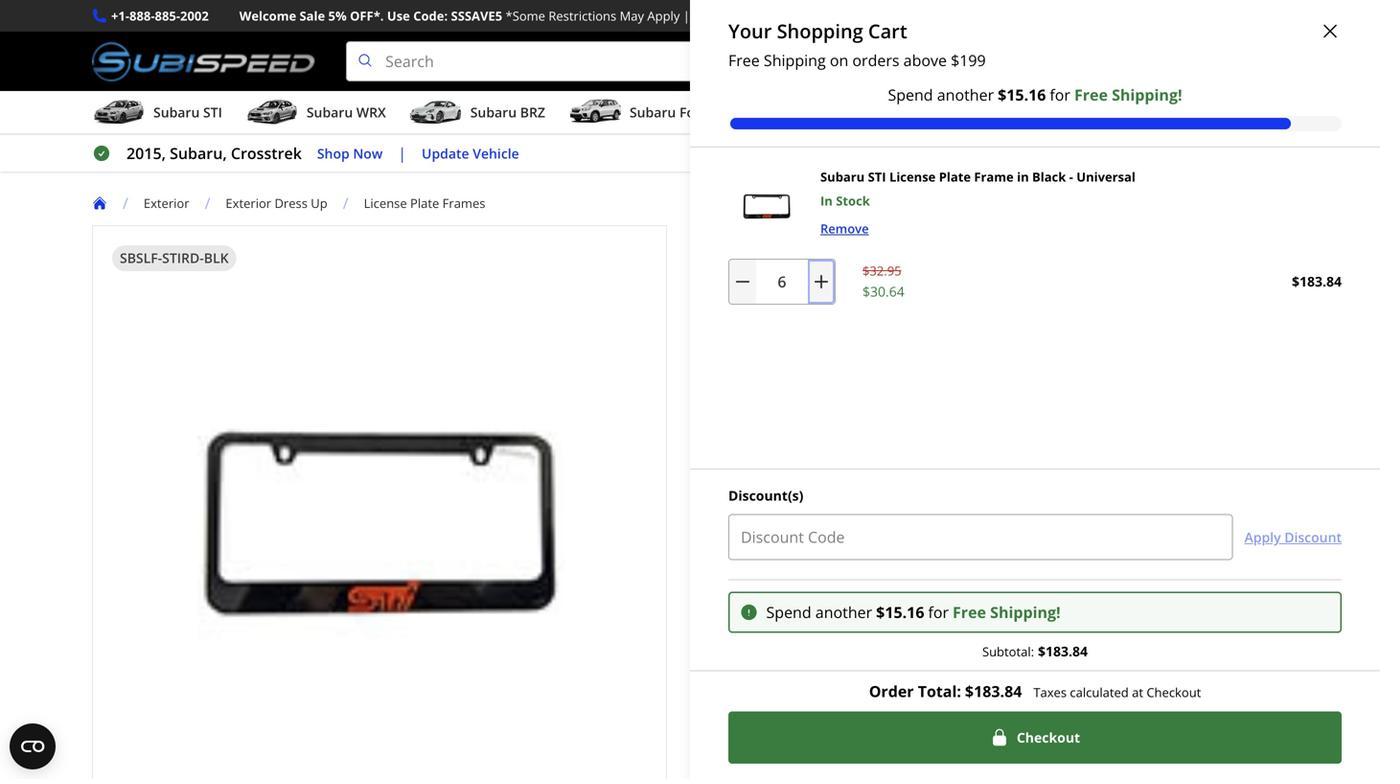 Task type: locate. For each thing, give the bounding box(es) containing it.
2 vertical spatial license
[[801, 228, 870, 254]]

0 vertical spatial $199
[[881, 7, 910, 24]]

1 horizontal spatial $199
[[914, 574, 942, 591]]

0 horizontal spatial on
[[781, 7, 799, 24]]

1 vertical spatial $183.84
[[1038, 642, 1088, 661]]

0 vertical spatial spend
[[888, 84, 933, 105]]

/ right up
[[343, 193, 349, 213]]

orders
[[802, 7, 845, 24]]

3 / from the left
[[343, 193, 349, 213]]

0 horizontal spatial another
[[816, 602, 873, 623]]

1 review link
[[782, 264, 833, 282]]

0 vertical spatial subaru
[[821, 168, 865, 186]]

0 vertical spatial universal
[[1077, 168, 1136, 186]]

1 horizontal spatial star image
[[765, 265, 782, 282]]

1 exterior from the left
[[144, 195, 189, 212]]

15.16 up subispeed link
[[885, 602, 925, 623]]

15.16 up subaru sti license plate frame in black - universal link
[[1007, 84, 1046, 105]]

frame down subaru sti license plate frame in black - universal in stock
[[927, 228, 986, 254]]

1 vertical spatial frame
[[927, 228, 986, 254]]

star image
[[732, 265, 748, 282], [748, 265, 765, 282]]

spend
[[888, 84, 933, 105], [767, 602, 812, 623]]

1 review
[[782, 264, 833, 282]]

up
[[311, 195, 328, 212]]

on
[[781, 7, 799, 24], [822, 574, 839, 591]]

sale
[[300, 7, 325, 24]]

spend down above at top right
[[888, 84, 933, 105]]

0 horizontal spatial $199
[[881, 7, 910, 24]]

0 vertical spatial -
[[1070, 168, 1074, 186]]

0 vertical spatial shipping!
[[1112, 84, 1183, 105]]

1 horizontal spatial subaru
[[821, 168, 865, 186]]

0 horizontal spatial sti
[[769, 228, 796, 254]]

0 horizontal spatial $30.64
[[698, 299, 794, 340]]

search input field
[[346, 41, 1170, 82]]

rated excellent & trusted
[[1030, 574, 1190, 591]]

2 horizontal spatial license
[[890, 168, 936, 186]]

license right up
[[364, 195, 407, 212]]

|
[[683, 7, 690, 24]]

none number field inside "your shopping cart" 'dialog'
[[729, 259, 836, 305]]

0 vertical spatial frame
[[975, 168, 1014, 186]]

dress
[[275, 195, 308, 212]]

1 horizontal spatial another
[[937, 84, 994, 105]]

in for subaru sti license plate frame in black - universal
[[991, 228, 1009, 254]]

sti
[[868, 168, 887, 186], [769, 228, 796, 254]]

sti up 1
[[769, 228, 796, 254]]

plate for subaru sti license plate frame in black - universal
[[875, 228, 922, 254]]

1 horizontal spatial $183.84
[[1038, 642, 1088, 661]]

black
[[1033, 168, 1066, 186], [1014, 228, 1063, 254]]

0 vertical spatial plate
[[939, 168, 971, 186]]

0 vertical spatial checkout
[[1147, 684, 1202, 701]]

welcome sale 5% off*. use code: sssave5 *some restrictions may apply | free shipping on orders over $199
[[239, 7, 910, 24]]

1 / from the left
[[123, 193, 128, 213]]

frame
[[975, 168, 1014, 186], [927, 228, 986, 254]]

license up subaru sti license plate frame in black - universal
[[890, 168, 936, 186]]

license up review
[[801, 228, 870, 254]]

0 vertical spatial for
[[1050, 84, 1071, 105]]

2 horizontal spatial $183.84
[[1292, 272, 1342, 291]]

free shipping on orders above $ 199
[[729, 50, 986, 70]]

0 horizontal spatial license
[[364, 195, 407, 212]]

0 vertical spatial orders
[[853, 50, 900, 70]]

calculated
[[1070, 684, 1129, 701]]

None number field
[[729, 259, 836, 305]]

1 vertical spatial -
[[1068, 228, 1074, 254]]

1 horizontal spatial sti
[[868, 168, 887, 186]]

shipping up search input 'field' at the top
[[724, 7, 778, 24]]

0 horizontal spatial star image
[[715, 265, 732, 282]]

0 horizontal spatial subaru
[[698, 228, 764, 254]]

1 vertical spatial universal
[[1079, 228, 1166, 254]]

1 vertical spatial another
[[816, 602, 873, 623]]

199
[[960, 50, 986, 70]]

-
[[1070, 168, 1074, 186], [1068, 228, 1074, 254]]

black inside subaru sti license plate frame in black - universal in stock
[[1033, 168, 1066, 186]]

plate left frames in the left of the page
[[410, 195, 439, 212]]

spend another $ 15.16 for free shipping! down 199 at the top right
[[888, 84, 1183, 105]]

0 horizontal spatial $32.95
[[814, 301, 856, 319]]

$183.84
[[1292, 272, 1342, 291], [1038, 642, 1088, 661], [965, 681, 1022, 702]]

0 vertical spatial spend another $ 15.16 for free shipping!
[[888, 84, 1183, 105]]

2 vertical spatial shipping!
[[991, 602, 1061, 623]]

1 horizontal spatial checkout
[[1147, 684, 1202, 701]]

in
[[1017, 168, 1029, 186], [991, 228, 1009, 254]]

license plate frames link
[[364, 195, 501, 212], [364, 195, 486, 212]]

0 vertical spatial in
[[1017, 168, 1029, 186]]

plate inside subaru sti license plate frame in black - universal in stock
[[939, 168, 971, 186]]

1 vertical spatial orders
[[842, 574, 881, 591]]

on left "orders"
[[781, 7, 799, 24]]

0 horizontal spatial exterior
[[144, 195, 189, 212]]

2 vertical spatial plate
[[875, 228, 922, 254]]

another
[[937, 84, 994, 105], [816, 602, 873, 623]]

checkout down taxes
[[1017, 728, 1081, 747]]

0 horizontal spatial $183.84
[[965, 681, 1022, 702]]

15.16
[[1007, 84, 1046, 105], [885, 602, 925, 623]]

checkout right at
[[1147, 684, 1202, 701]]

1 vertical spatial on
[[822, 574, 839, 591]]

license for subaru sti license plate frame in black - universal
[[801, 228, 870, 254]]

$30.64 down decrement image
[[698, 299, 794, 340]]

subaru up decrement image
[[698, 228, 764, 254]]

$30.64 right increment icon
[[863, 283, 905, 301]]

plate
[[939, 168, 971, 186], [410, 195, 439, 212], [875, 228, 922, 254]]

0 vertical spatial shipping
[[724, 7, 778, 24]]

2 horizontal spatial /
[[343, 193, 349, 213]]

0 horizontal spatial /
[[123, 193, 128, 213]]

please
[[834, 676, 874, 694]]

1 horizontal spatial $
[[951, 50, 960, 70]]

sti up stock
[[868, 168, 887, 186]]

shipping
[[724, 7, 778, 24], [764, 50, 826, 70]]

exterior dress up link
[[226, 195, 343, 212], [226, 195, 328, 212]]

subaru
[[821, 168, 865, 186], [698, 228, 764, 254]]

/ up sbslf-
[[123, 193, 128, 213]]

taxes
[[1034, 684, 1067, 701]]

your
[[729, 18, 772, 44]]

1 vertical spatial shipping
[[764, 50, 826, 70]]

checkout button
[[729, 712, 1342, 764]]

subaru up stock
[[821, 168, 865, 186]]

0 horizontal spatial shipping!
[[761, 574, 818, 591]]

before
[[1000, 676, 1041, 694]]

stock
[[836, 192, 870, 210]]

decrement image
[[733, 272, 753, 291]]

/
[[123, 193, 128, 213], [205, 193, 210, 213], [343, 193, 349, 213]]

2 horizontal spatial plate
[[939, 168, 971, 186]]

0 horizontal spatial spend
[[767, 602, 812, 623]]

free
[[693, 7, 721, 24], [729, 50, 760, 70], [1075, 84, 1108, 105], [731, 574, 758, 591], [953, 602, 987, 623]]

0 vertical spatial another
[[937, 84, 994, 105]]

subispeed image
[[729, 167, 805, 244]]

frame inside subaru sti license plate frame in black - universal in stock
[[975, 168, 1014, 186]]

0 vertical spatial black
[[1033, 168, 1066, 186]]

1 vertical spatial $
[[998, 84, 1007, 105]]

compatibility
[[916, 676, 996, 694]]

1 horizontal spatial for
[[1050, 84, 1071, 105]]

1 vertical spatial $32.95
[[814, 301, 856, 319]]

0 vertical spatial license
[[890, 168, 936, 186]]

orders down cart
[[853, 50, 900, 70]]

$ up subaru sti license plate frame in black - universal link
[[998, 84, 1007, 105]]

another down 199 at the top right
[[937, 84, 994, 105]]

exterior up sbslf-stird-blk
[[144, 195, 189, 212]]

orders left over
[[842, 574, 881, 591]]

on
[[830, 50, 849, 70]]

- for subaru sti license plate frame in black - universal in stock
[[1070, 168, 1074, 186]]

another up dealer
[[816, 602, 873, 623]]

0 vertical spatial sti
[[868, 168, 887, 186]]

1 horizontal spatial license
[[801, 228, 870, 254]]

$
[[951, 50, 960, 70], [998, 84, 1007, 105], [877, 602, 885, 623]]

shipping!
[[1112, 84, 1183, 105], [761, 574, 818, 591], [991, 602, 1061, 623]]

$32.95 down remove button
[[863, 262, 902, 280]]

0 vertical spatial $
[[951, 50, 960, 70]]

2 horizontal spatial shipping!
[[1112, 84, 1183, 105]]

subtotal:
[[983, 643, 1035, 660]]

1 vertical spatial checkout
[[1017, 728, 1081, 747]]

may
[[620, 7, 644, 24]]

match
[[763, 541, 800, 559]]

Discount Code field
[[729, 514, 1233, 560]]

dealer
[[830, 630, 868, 647]]

1 vertical spatial plate
[[410, 195, 439, 212]]

remove
[[821, 220, 869, 237]]

+1-888-885-2002 link
[[111, 6, 209, 26]]

2 star image from the left
[[765, 265, 782, 282]]

1 vertical spatial license
[[364, 195, 407, 212]]

checkout
[[1147, 684, 1202, 701], [1017, 728, 1081, 747]]

subaru inside subaru sti license plate frame in black - universal in stock
[[821, 168, 865, 186]]

1 vertical spatial sti
[[769, 228, 796, 254]]

star image right decrement image
[[765, 265, 782, 282]]

1 vertical spatial black
[[1014, 228, 1063, 254]]

plate up $32.95 $30.64
[[875, 228, 922, 254]]

frame for subaru sti license plate frame in black - universal in stock
[[975, 168, 1014, 186]]

star image left decrement image
[[715, 265, 732, 282]]

0 horizontal spatial $
[[877, 602, 885, 623]]

- inside subaru sti license plate frame in black - universal in stock
[[1070, 168, 1074, 186]]

spend another $ 15.16 for free shipping! up subispeed link
[[767, 602, 1061, 623]]

orders for on
[[853, 50, 900, 70]]

1 vertical spatial for
[[929, 602, 949, 623]]

off*.
[[350, 7, 384, 24]]

sti for subaru sti license plate frame in black - universal in stock
[[868, 168, 887, 186]]

exterior
[[144, 195, 189, 212], [226, 195, 271, 212]]

total:
[[918, 681, 962, 702]]

shipping down the your shopping cart
[[764, 50, 826, 70]]

$32.95 down increment icon
[[814, 301, 856, 319]]

0 horizontal spatial 15.16
[[885, 602, 925, 623]]

on down guarantee
[[822, 574, 839, 591]]

0 horizontal spatial for
[[929, 602, 949, 623]]

excellent
[[1069, 574, 1126, 591]]

authorized dealer of subispeed
[[763, 630, 951, 647]]

5%
[[328, 7, 347, 24]]

/ for license plate frames
[[343, 193, 349, 213]]

$199
[[881, 7, 910, 24], [914, 574, 942, 591]]

verify
[[878, 676, 912, 694]]

exterior left dress
[[226, 195, 271, 212]]

license
[[890, 168, 936, 186], [364, 195, 407, 212], [801, 228, 870, 254]]

1 horizontal spatial spend
[[888, 84, 933, 105]]

0 horizontal spatial checkout
[[1017, 728, 1081, 747]]

1 horizontal spatial 15.16
[[1007, 84, 1046, 105]]

1 horizontal spatial shipping!
[[991, 602, 1061, 623]]

0 vertical spatial $32.95
[[863, 262, 902, 280]]

subaru sti license plate frame in black - universal link
[[821, 168, 1136, 186]]

1 horizontal spatial $30.64
[[863, 283, 905, 301]]

$ up the of
[[877, 602, 885, 623]]

1 horizontal spatial exterior
[[226, 195, 271, 212]]

$32.95 inside $32.95 $30.64
[[863, 262, 902, 280]]

orders inside "your shopping cart" 'dialog'
[[853, 50, 900, 70]]

universal for subaru sti license plate frame in black - universal
[[1079, 228, 1166, 254]]

1 horizontal spatial plate
[[875, 228, 922, 254]]

universal inside subaru sti license plate frame in black - universal in stock
[[1077, 168, 1136, 186]]

checkout inside checkout button
[[1017, 728, 1081, 747]]

plate up subaru sti license plate frame in black - universal
[[939, 168, 971, 186]]

1 horizontal spatial /
[[205, 193, 210, 213]]

2 exterior from the left
[[226, 195, 271, 212]]

1 vertical spatial subaru
[[698, 228, 764, 254]]

sti inside subaru sti license plate frame in black - universal in stock
[[868, 168, 887, 186]]

/ up the blk
[[205, 193, 210, 213]]

frame up subaru sti license plate frame in black - universal
[[975, 168, 1014, 186]]

1 vertical spatial in
[[991, 228, 1009, 254]]

1 horizontal spatial $32.95
[[863, 262, 902, 280]]

spend up authorized
[[767, 602, 812, 623]]

exterior link
[[144, 195, 205, 212], [144, 195, 189, 212]]

$32.95
[[863, 262, 902, 280], [814, 301, 856, 319]]

please verify compatibility before purchase
[[834, 676, 1103, 694]]

0 horizontal spatial in
[[991, 228, 1009, 254]]

star image
[[715, 265, 732, 282], [765, 265, 782, 282]]

$ right above at top right
[[951, 50, 960, 70]]

in inside subaru sti license plate frame in black - universal in stock
[[1017, 168, 1029, 186]]

2 / from the left
[[205, 193, 210, 213]]

universal
[[1077, 168, 1136, 186], [1079, 228, 1166, 254]]

1 horizontal spatial in
[[1017, 168, 1029, 186]]

license inside subaru sti license plate frame in black - universal in stock
[[890, 168, 936, 186]]



Task type: vqa. For each thing, say whether or not it's contained in the screenshot.
a subaru WRX Thumbnail Image
no



Task type: describe. For each thing, give the bounding box(es) containing it.
guarantee
[[803, 541, 866, 559]]

restrictions
[[549, 7, 617, 24]]

your shopping cart dialog
[[690, 0, 1381, 780]]

subaru for subaru sti license plate frame in black - universal in stock
[[821, 168, 865, 186]]

subispeed
[[887, 630, 951, 647]]

over
[[884, 574, 911, 591]]

subaru sti license plate frame in black - universal
[[698, 228, 1166, 254]]

0 vertical spatial $183.84
[[1292, 272, 1342, 291]]

1 vertical spatial $199
[[914, 574, 942, 591]]

stird-
[[162, 249, 204, 267]]

$30.64 inside "your shopping cart" 'dialog'
[[863, 283, 905, 301]]

trusted
[[1142, 574, 1190, 591]]

1
[[782, 264, 789, 282]]

checkout link
[[729, 712, 1342, 764]]

cart
[[869, 18, 908, 44]]

order
[[869, 681, 914, 702]]

2 vertical spatial $183.84
[[965, 681, 1022, 702]]

plate for subaru sti license plate frame in black - universal in stock
[[939, 168, 971, 186]]

1 vertical spatial spend another $ 15.16 for free shipping!
[[767, 602, 1061, 623]]

$32.95 for $32.95 $30.64
[[863, 262, 902, 280]]

order total: $183.84
[[869, 681, 1022, 702]]

purchase
[[1045, 676, 1103, 694]]

over
[[848, 7, 878, 24]]

sti for subaru sti license plate frame in black - universal
[[769, 228, 796, 254]]

of
[[872, 630, 883, 647]]

authorized
[[763, 630, 827, 647]]

1 horizontal spatial on
[[822, 574, 839, 591]]

blk
[[204, 249, 229, 267]]

- for subaru sti license plate frame in black - universal
[[1068, 228, 1074, 254]]

0 horizontal spatial plate
[[410, 195, 439, 212]]

apply
[[648, 7, 680, 24]]

sbslf-
[[120, 249, 162, 267]]

0 vertical spatial 15.16
[[1007, 84, 1046, 105]]

price match guarantee
[[731, 541, 866, 559]]

885-
[[155, 7, 180, 24]]

2 vertical spatial $
[[877, 602, 885, 623]]

welcome
[[239, 7, 296, 24]]

1 vertical spatial shipping!
[[761, 574, 818, 591]]

in
[[821, 192, 833, 210]]

price
[[731, 541, 760, 559]]

code:
[[413, 7, 448, 24]]

+1-888-885-2002
[[111, 7, 209, 24]]

*some
[[506, 7, 546, 24]]

above
[[904, 50, 947, 70]]

$32.95 for $32.95
[[814, 301, 856, 319]]

&
[[1129, 574, 1139, 591]]

your shopping cart
[[729, 18, 908, 44]]

2002
[[180, 7, 209, 24]]

orders for on
[[842, 574, 881, 591]]

+1-
[[111, 7, 129, 24]]

black for subaru sti license plate frame in black - universal in stock
[[1033, 168, 1066, 186]]

frames
[[443, 195, 486, 212]]

$32.95 $30.64
[[863, 262, 905, 301]]

taxes calculated at checkout
[[1034, 684, 1202, 701]]

remove button
[[821, 218, 869, 239]]

open widget image
[[10, 724, 56, 770]]

sssave5
[[451, 7, 503, 24]]

free shipping! on orders over $199
[[731, 574, 942, 591]]

888-
[[129, 7, 155, 24]]

1 star image from the left
[[715, 265, 732, 282]]

0 vertical spatial on
[[781, 7, 799, 24]]

/ for exterior dress up
[[205, 193, 210, 213]]

shopping
[[777, 18, 864, 44]]

discount(s)
[[729, 486, 804, 505]]

subispeed link
[[887, 628, 951, 649]]

2 horizontal spatial $
[[998, 84, 1007, 105]]

subaru sti license plate frame in black - universal in stock
[[821, 168, 1136, 210]]

license plate frames
[[364, 195, 486, 212]]

1 vertical spatial 15.16
[[885, 602, 925, 623]]

1 star image from the left
[[732, 265, 748, 282]]

shipping inside "your shopping cart" 'dialog'
[[764, 50, 826, 70]]

sbslf-stird-blk
[[120, 249, 229, 267]]

at
[[1132, 684, 1144, 701]]

exterior for exterior dress up
[[226, 195, 271, 212]]

subaru for subaru sti license plate frame in black - universal
[[698, 228, 764, 254]]

in for subaru sti license plate frame in black - universal in stock
[[1017, 168, 1029, 186]]

black for subaru sti license plate frame in black - universal
[[1014, 228, 1063, 254]]

exterior dress up
[[226, 195, 328, 212]]

/ for exterior
[[123, 193, 128, 213]]

increment image
[[812, 272, 831, 291]]

subtotal: $183.84
[[983, 642, 1088, 661]]

frame for subaru sti license plate frame in black - universal
[[927, 228, 986, 254]]

rated
[[1030, 574, 1066, 591]]

license for subaru sti license plate frame in black - universal in stock
[[890, 168, 936, 186]]

use
[[387, 7, 410, 24]]

1 vertical spatial spend
[[767, 602, 812, 623]]

review
[[792, 264, 833, 282]]

2 star image from the left
[[748, 265, 765, 282]]

exterior for exterior
[[144, 195, 189, 212]]

universal for subaru sti license plate frame in black - universal in stock
[[1077, 168, 1136, 186]]



